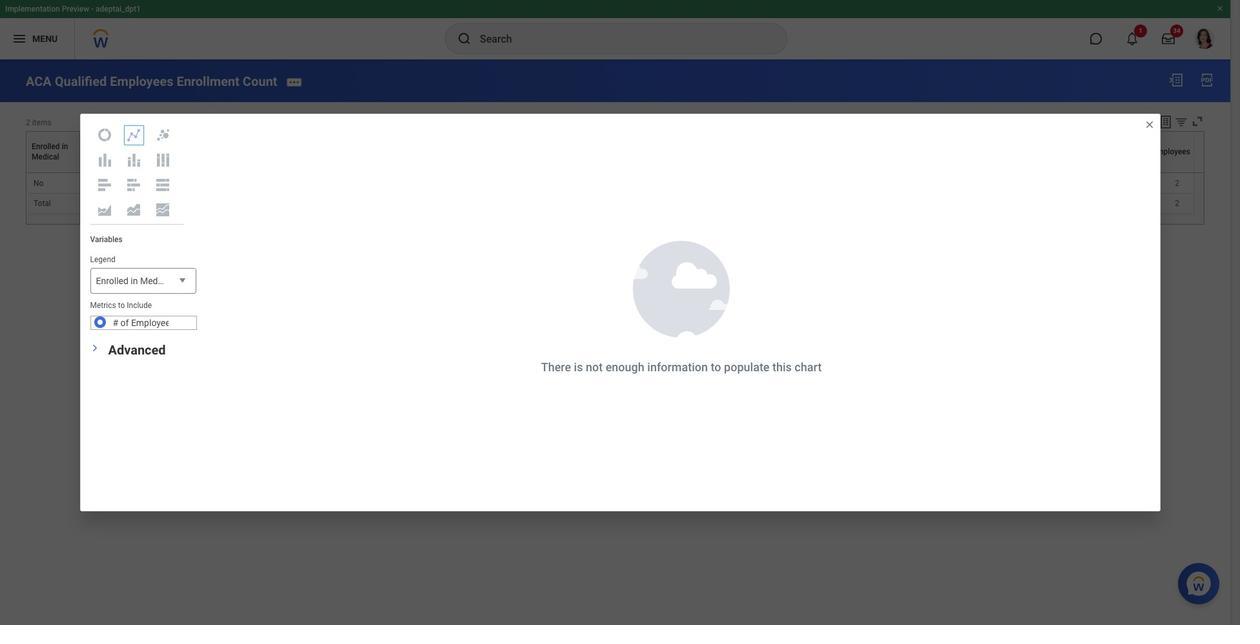 Task type: vqa. For each thing, say whether or not it's contained in the screenshot.
Search Workday search box
no



Task type: locate. For each thing, give the bounding box(es) containing it.
enrolled in medical down items
[[32, 142, 68, 162]]

1 horizontal spatial medical
[[140, 276, 172, 286]]

2 for 2 2
[[1176, 179, 1180, 188]]

1 vertical spatial # of employees
[[113, 318, 175, 328]]

-
[[91, 5, 94, 14]]

# of employees inside metrics to include group
[[113, 318, 175, 328]]

0 vertical spatial # of employees
[[1138, 148, 1191, 157]]

advanced button
[[108, 343, 166, 358]]

100% bar image
[[155, 177, 171, 193]]

# inside metrics to include group
[[113, 318, 118, 328]]

toolbar inside "aca qualified employees enrollment count" main content
[[1137, 114, 1205, 131]]

enrolled in medical button
[[90, 268, 196, 295]]

of inside metrics to include group
[[121, 318, 129, 328]]

# of employees down export to worksheets icon
[[1138, 148, 1191, 157]]

enough
[[606, 361, 645, 374]]

medical up "include"
[[140, 276, 172, 286]]

employees up line icon
[[110, 73, 173, 89]]

in
[[62, 142, 68, 151], [131, 276, 138, 286]]

0 vertical spatial medical
[[32, 153, 59, 162]]

enrollment
[[177, 73, 240, 89]]

close chart settings image
[[1145, 120, 1155, 130]]

2 for 2 items
[[26, 118, 30, 127]]

legend
[[90, 255, 116, 264]]

chevron down image
[[90, 341, 99, 356]]

employees down export to worksheets icon
[[1153, 148, 1191, 157]]

enrolled down legend
[[96, 276, 129, 286]]

1 vertical spatial 2
[[1176, 179, 1180, 188]]

medical
[[32, 153, 59, 162], [140, 276, 172, 286]]

fullscreen image
[[1191, 114, 1205, 128]]

in left donut image
[[62, 142, 68, 151]]

to left the populate
[[711, 361, 722, 374]]

employees
[[110, 73, 173, 89], [1153, 148, 1191, 157], [131, 318, 175, 328]]

medical inside popup button
[[140, 276, 172, 286]]

0 vertical spatial enrolled
[[32, 142, 60, 151]]

metrics to include group
[[90, 301, 197, 330]]

0 vertical spatial 2 button
[[1176, 178, 1182, 189]]

enrolled inside row element
[[32, 142, 60, 151]]

#
[[1138, 148, 1142, 157], [113, 318, 118, 328]]

2 vertical spatial employees
[[131, 318, 175, 328]]

0 vertical spatial of
[[1144, 148, 1151, 157]]

0 vertical spatial enrolled in medical
[[32, 142, 68, 162]]

1 horizontal spatial in
[[131, 276, 138, 286]]

0 horizontal spatial medical
[[32, 153, 59, 162]]

0 horizontal spatial to
[[118, 301, 125, 310]]

to left "include"
[[118, 301, 125, 310]]

in up "include"
[[131, 276, 138, 286]]

1 horizontal spatial to
[[711, 361, 722, 374]]

1 vertical spatial #
[[113, 318, 118, 328]]

search image
[[457, 31, 472, 47]]

export to excel image
[[1143, 114, 1157, 128]]

0 vertical spatial employees
[[110, 73, 173, 89]]

enrolled in medical
[[32, 142, 68, 162], [96, 276, 172, 286]]

clustered column image
[[97, 152, 112, 168]]

enrolled
[[32, 142, 60, 151], [96, 276, 129, 286]]

of down close chart settings image
[[1144, 148, 1151, 157]]

populate
[[725, 361, 770, 374]]

1 vertical spatial medical
[[140, 276, 172, 286]]

aca
[[26, 73, 52, 89]]

profile logan mcneil element
[[1187, 25, 1223, 53]]

1 horizontal spatial # of employees
[[1138, 148, 1191, 157]]

of
[[1144, 148, 1151, 157], [121, 318, 129, 328]]

aca qualified employees enrollment count
[[26, 73, 277, 89]]

of down metrics to include
[[121, 318, 129, 328]]

0 horizontal spatial enrolled
[[32, 142, 60, 151]]

1 horizontal spatial enrolled in medical
[[96, 276, 172, 286]]

implementation preview -   adeptai_dpt1 banner
[[0, 0, 1231, 59]]

there is not enough information to populate this chart
[[541, 361, 822, 374]]

0 horizontal spatial of
[[121, 318, 129, 328]]

1 vertical spatial enrolled
[[96, 276, 129, 286]]

1 vertical spatial in
[[131, 276, 138, 286]]

toolbar
[[1137, 114, 1205, 131]]

there
[[541, 361, 571, 374]]

count
[[243, 73, 277, 89]]

1 vertical spatial 2 button
[[1176, 199, 1182, 209]]

export to excel image
[[1169, 72, 1185, 88]]

1 horizontal spatial enrolled
[[96, 276, 129, 286]]

enrolled down items
[[32, 142, 60, 151]]

view printable version (pdf) image
[[1200, 72, 1216, 88]]

legend group
[[90, 255, 196, 295]]

enrolled in medical inside enrolled in medical popup button
[[96, 276, 172, 286]]

line image
[[126, 127, 142, 143]]

1 vertical spatial enrolled in medical
[[96, 276, 172, 286]]

employees down "include"
[[131, 318, 175, 328]]

1 vertical spatial to
[[711, 361, 722, 374]]

0 horizontal spatial # of employees
[[113, 318, 175, 328]]

1 horizontal spatial #
[[1138, 148, 1142, 157]]

0 vertical spatial 2
[[26, 118, 30, 127]]

0 vertical spatial in
[[62, 142, 68, 151]]

2
[[26, 118, 30, 127], [1176, 179, 1180, 188], [1176, 199, 1180, 208]]

1 horizontal spatial of
[[1144, 148, 1151, 157]]

1 vertical spatial of
[[121, 318, 129, 328]]

# of employees down "include"
[[113, 318, 175, 328]]

in inside popup button
[[131, 276, 138, 286]]

to
[[118, 301, 125, 310], [711, 361, 722, 374]]

inbox large image
[[1163, 32, 1176, 45]]

2 items
[[26, 118, 51, 127]]

0 vertical spatial #
[[1138, 148, 1142, 157]]

0 horizontal spatial enrolled in medical
[[32, 142, 68, 162]]

aca qualified employees enrollment count link
[[26, 73, 277, 89]]

enrolled in medical up "include"
[[96, 276, 172, 286]]

notifications large image
[[1127, 32, 1139, 45]]

0 vertical spatial to
[[118, 301, 125, 310]]

0 horizontal spatial #
[[113, 318, 118, 328]]

2 button
[[1176, 178, 1182, 189], [1176, 199, 1182, 209]]

medical up no
[[32, 153, 59, 162]]

0 horizontal spatial in
[[62, 142, 68, 151]]

include
[[127, 301, 152, 310]]

# of employees
[[1138, 148, 1191, 157], [113, 318, 175, 328]]

donut image
[[97, 127, 112, 143]]

of inside "aca qualified employees enrollment count" main content
[[1144, 148, 1151, 157]]

# inside "aca qualified employees enrollment count" main content
[[1138, 148, 1142, 157]]



Task type: describe. For each thing, give the bounding box(es) containing it.
bubble image
[[155, 127, 171, 143]]

1 vertical spatial employees
[[1153, 148, 1191, 157]]

this
[[773, 361, 792, 374]]

chart
[[795, 361, 822, 374]]

100% area image
[[155, 202, 171, 218]]

close environment banner image
[[1217, 5, 1225, 12]]

items
[[32, 118, 51, 127]]

export to worksheets image
[[1159, 114, 1174, 130]]

aca qualified employees enrollment count main content
[[0, 59, 1231, 236]]

clustered bar image
[[97, 177, 112, 193]]

row element
[[27, 132, 82, 173]]

stacked bar image
[[126, 177, 142, 193]]

employees inside metrics to include group
[[131, 318, 175, 328]]

variables
[[90, 235, 123, 244]]

preview
[[62, 5, 89, 14]]

implementation preview -   adeptai_dpt1
[[5, 5, 141, 14]]

in inside "enrolled in medical"
[[62, 142, 68, 151]]

stacked area image
[[126, 202, 142, 218]]

enrolled in medical inside row element
[[32, 142, 68, 162]]

implementation
[[5, 5, 60, 14]]

100% column image
[[155, 152, 171, 168]]

qualified
[[55, 73, 107, 89]]

2 vertical spatial 2
[[1176, 199, 1180, 208]]

adeptai_dpt1
[[96, 5, 141, 14]]

advanced dialog
[[80, 114, 1161, 512]]

enrolled inside popup button
[[96, 276, 129, 286]]

2 2
[[1176, 179, 1180, 208]]

information
[[648, 361, 708, 374]]

2 2 button from the top
[[1176, 199, 1182, 209]]

is
[[574, 361, 583, 374]]

1 2 button from the top
[[1176, 178, 1182, 189]]

stacked column image
[[126, 152, 142, 168]]

to inside group
[[118, 301, 125, 310]]

not
[[586, 361, 603, 374]]

metrics
[[90, 301, 116, 310]]

advanced
[[108, 343, 166, 358]]

variables group
[[80, 225, 206, 340]]

no
[[34, 179, 44, 188]]

select to filter grid data image
[[1175, 115, 1189, 128]]

total
[[34, 199, 51, 208]]

medical inside "enrolled in medical"
[[32, 153, 59, 162]]

overlaid area image
[[97, 202, 112, 218]]

metrics to include
[[90, 301, 152, 310]]

# of employees inside "aca qualified employees enrollment count" main content
[[1138, 148, 1191, 157]]



